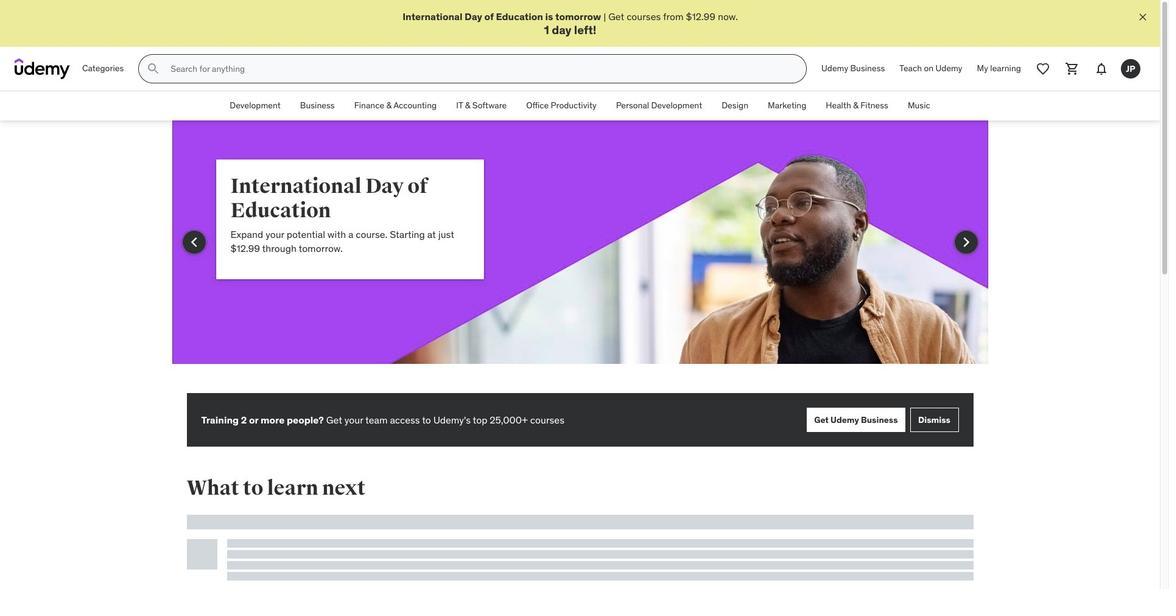 Task type: vqa. For each thing, say whether or not it's contained in the screenshot.
Carousel Element
yes



Task type: locate. For each thing, give the bounding box(es) containing it.
wishlist image
[[1036, 62, 1050, 76]]

notifications image
[[1094, 62, 1109, 76]]

close image
[[1137, 11, 1149, 23]]

previous image
[[184, 233, 204, 252]]

shopping cart with 0 items image
[[1065, 62, 1080, 76]]

carousel element
[[172, 121, 988, 393]]



Task type: describe. For each thing, give the bounding box(es) containing it.
udemy image
[[15, 59, 70, 79]]

Search for anything text field
[[168, 59, 792, 79]]

next image
[[956, 233, 976, 252]]

submit search image
[[146, 62, 161, 76]]



